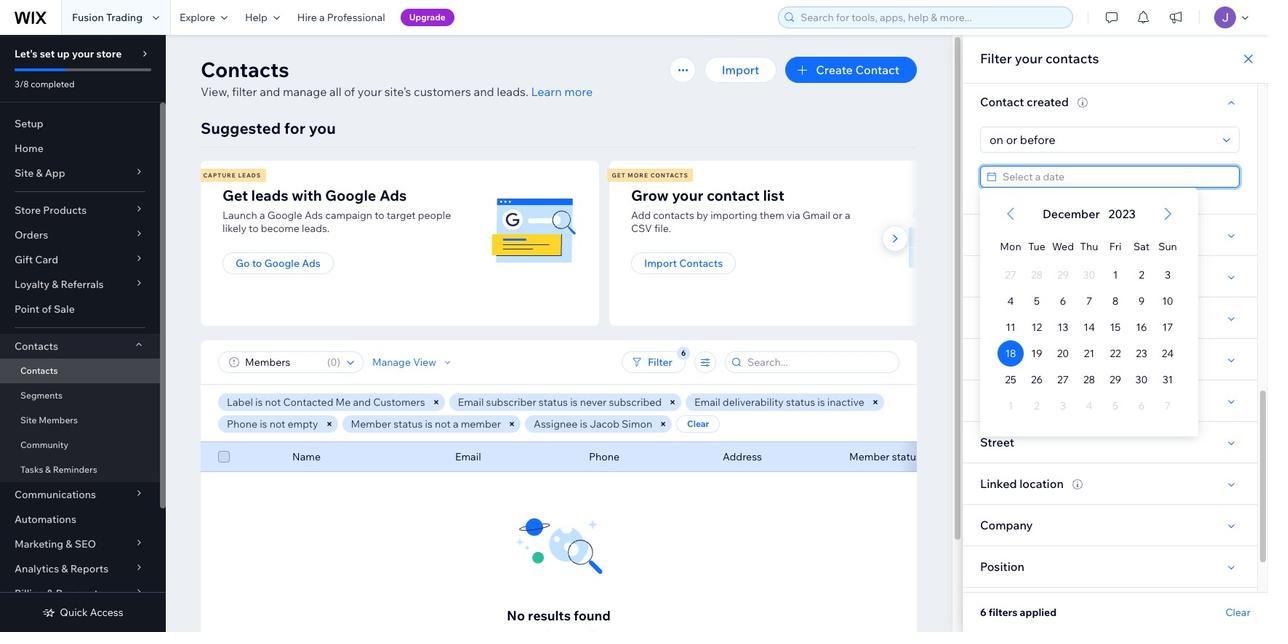 Task type: describe. For each thing, give the bounding box(es) containing it.
company
[[980, 518, 1033, 532]]

filter
[[232, 84, 257, 99]]

is left inactive
[[818, 396, 825, 409]]

results
[[528, 607, 571, 624]]

1 vertical spatial ads
[[305, 209, 323, 222]]

31
[[1163, 373, 1173, 386]]

row containing 1
[[998, 393, 1181, 419]]

billing & payments
[[15, 587, 103, 600]]

get
[[612, 172, 626, 179]]

28 inside cell
[[1031, 268, 1043, 281]]

hire a professional
[[297, 11, 385, 24]]

0 vertical spatial 2
[[1139, 268, 1145, 281]]

gift
[[15, 253, 33, 266]]

1 horizontal spatial 30
[[1136, 373, 1148, 386]]

store
[[15, 204, 41, 217]]

add
[[631, 209, 651, 222]]

likely
[[223, 222, 247, 235]]

is right label
[[255, 396, 263, 409]]

a left member
[[453, 417, 459, 431]]

filter for filter
[[648, 356, 673, 369]]

by
[[697, 209, 708, 222]]

phone for phone
[[589, 450, 620, 463]]

filters
[[989, 606, 1018, 619]]

friday, january 5, 2024 cell
[[1103, 393, 1129, 419]]

1 inside cell
[[1008, 399, 1013, 412]]

fri
[[1110, 240, 1122, 253]]

& for loyalty
[[52, 278, 58, 291]]

6 inside cell
[[1139, 399, 1145, 412]]

22
[[1110, 347, 1121, 360]]

to left the target
[[375, 209, 384, 222]]

email for email deliverability status is inactive
[[695, 396, 721, 409]]

0 vertical spatial contacts
[[1046, 50, 1099, 67]]

8
[[1113, 295, 1119, 308]]

29 inside "cell"
[[1057, 268, 1069, 281]]

0 horizontal spatial and
[[260, 84, 280, 99]]

contacted
[[283, 396, 333, 409]]

row containing mon
[[998, 227, 1181, 262]]

csv
[[631, 222, 652, 235]]

3/8 completed
[[15, 79, 75, 89]]

contact inside create contact button
[[856, 63, 900, 77]]

importing
[[711, 209, 757, 222]]

thursday, november 30, 2023 cell
[[1076, 262, 1103, 288]]

phone for phone is not empty
[[227, 417, 257, 431]]

tasks & reminders link
[[0, 457, 160, 482]]

tuesday, january 2, 2024 cell
[[1024, 393, 1050, 419]]

orders
[[15, 228, 48, 241]]

filter button
[[622, 351, 686, 373]]

your inside contacts view, filter and manage all of your site's customers and leads. learn more
[[358, 84, 382, 99]]

last activity
[[980, 228, 1047, 242]]

import for import
[[722, 63, 759, 77]]

member for member status is not a member
[[351, 417, 391, 431]]

point of sale
[[15, 303, 75, 316]]

quick
[[60, 606, 88, 619]]

site members link
[[0, 408, 160, 433]]

of inside sidebar element
[[42, 303, 52, 316]]

import for import contacts
[[644, 257, 677, 270]]

grow your contact list add contacts by importing them via gmail or a csv file.
[[631, 186, 851, 235]]

capture leads
[[203, 172, 261, 179]]

a inside grow your contact list add contacts by importing them via gmail or a csv file.
[[845, 209, 851, 222]]

gift card button
[[0, 247, 160, 272]]

sale
[[54, 303, 75, 316]]

referrals
[[61, 278, 104, 291]]

empty
[[288, 417, 318, 431]]

3 inside cell
[[1060, 399, 1066, 412]]

manage view
[[372, 356, 436, 369]]

assignee
[[534, 417, 578, 431]]

linked location
[[980, 476, 1064, 491]]

1 horizontal spatial 1
[[1113, 268, 1118, 281]]

import contacts button
[[631, 252, 736, 274]]

contacts inside contacts view, filter and manage all of your site's customers and leads. learn more
[[201, 57, 289, 82]]

member status
[[849, 450, 921, 463]]

2023
[[1109, 207, 1136, 221]]

row group containing 27
[[980, 262, 1199, 436]]

suggested
[[201, 119, 281, 137]]

language
[[980, 311, 1035, 325]]

help
[[245, 11, 268, 24]]

loyalty & referrals
[[15, 278, 104, 291]]

file.
[[654, 222, 671, 235]]

sidebar element
[[0, 35, 166, 632]]

your inside sidebar element
[[72, 47, 94, 60]]

contacts inside button
[[679, 257, 723, 270]]

contacts
[[651, 172, 689, 179]]

label is not contacted me and customers
[[227, 396, 425, 409]]

member
[[461, 417, 501, 431]]

site & app
[[15, 167, 65, 180]]

Unsaved view field
[[241, 352, 323, 372]]

view
[[413, 356, 436, 369]]

is left never
[[570, 396, 578, 409]]

Select an option field
[[985, 127, 1219, 152]]

assignee is jacob simon
[[534, 417, 652, 431]]

27 inside monday, november 27, 2023 cell
[[1005, 268, 1017, 281]]

4 for thursday, january 4, 2024 cell
[[1086, 399, 1093, 412]]

your inside grow your contact list add contacts by importing them via gmail or a csv file.
[[672, 186, 704, 204]]

jacob
[[590, 417, 620, 431]]

Search for tools, apps, help & more... field
[[796, 7, 1068, 28]]

communications button
[[0, 482, 160, 507]]

simon
[[622, 417, 652, 431]]

site for site & app
[[15, 167, 34, 180]]

segments link
[[0, 383, 160, 408]]

& for analytics
[[61, 562, 68, 575]]

gmail
[[803, 209, 831, 222]]

filter your contacts
[[980, 50, 1099, 67]]

row containing 11
[[998, 314, 1181, 340]]

2 horizontal spatial and
[[474, 84, 494, 99]]

saturday, january 6, 2024 cell
[[1129, 393, 1155, 419]]

17
[[1163, 321, 1173, 334]]

0 vertical spatial google
[[325, 186, 376, 204]]

25
[[1005, 373, 1017, 386]]

activity
[[1006, 228, 1047, 242]]

hire a professional link
[[289, 0, 394, 35]]

11
[[1006, 321, 1016, 334]]

upgrade button
[[400, 9, 454, 26]]

segments
[[20, 390, 63, 401]]

30 inside thursday, november 30, 2023 cell
[[1083, 268, 1096, 281]]

contacts link
[[0, 359, 160, 383]]

more
[[628, 172, 649, 179]]

store
[[96, 47, 122, 60]]

deliverability
[[723, 396, 784, 409]]

wednesday, november 29, 2023 cell
[[1050, 262, 1076, 288]]

13
[[1058, 321, 1069, 334]]

go to google ads
[[236, 257, 321, 270]]

1 horizontal spatial 3
[[1165, 268, 1171, 281]]

billing & payments button
[[0, 581, 160, 606]]

1 vertical spatial 28
[[1084, 373, 1095, 386]]

1 vertical spatial 29
[[1110, 373, 1122, 386]]

go to google ads button
[[223, 252, 334, 274]]

sunday, january 7, 2024 cell
[[1155, 393, 1181, 419]]

up
[[57, 47, 70, 60]]

0 horizontal spatial 6
[[980, 606, 987, 619]]

setup link
[[0, 111, 160, 136]]

contacts view, filter and manage all of your site's customers and leads. learn more
[[201, 57, 593, 99]]

0 horizontal spatial clear
[[687, 418, 709, 429]]



Task type: locate. For each thing, give the bounding box(es) containing it.
phone down label
[[227, 417, 257, 431]]

0 horizontal spatial 28
[[1031, 268, 1043, 281]]

0 vertical spatial member
[[351, 417, 391, 431]]

get leads with google ads launch a google ads campaign to target people likely to become leads.
[[223, 186, 451, 235]]

0 horizontal spatial of
[[42, 303, 52, 316]]

& right loyalty at the top of page
[[52, 278, 58, 291]]

google down become at the top of page
[[264, 257, 300, 270]]

leads. inside the get leads with google ads launch a google ads campaign to target people likely to become leads.
[[302, 222, 330, 235]]

&
[[36, 167, 43, 180], [52, 278, 58, 291], [45, 464, 51, 475], [66, 537, 72, 551], [61, 562, 68, 575], [47, 587, 53, 600]]

is down 'customers'
[[425, 417, 433, 431]]

member down inactive
[[849, 450, 890, 463]]

0 vertical spatial 3
[[1165, 268, 1171, 281]]

point
[[15, 303, 40, 316]]

contacts up the segments
[[20, 365, 58, 376]]

create contact
[[816, 63, 900, 77]]

marketing
[[15, 537, 63, 551]]

thursday, january 4, 2024 cell
[[1076, 393, 1103, 419]]

1 horizontal spatial phone
[[589, 450, 620, 463]]

0 vertical spatial 7
[[1086, 295, 1092, 308]]

monday, december 18, 2023 cell
[[998, 340, 1024, 367]]

2 vertical spatial 6
[[980, 606, 987, 619]]

let's set up your store
[[15, 47, 122, 60]]

not left empty
[[270, 417, 285, 431]]

1 vertical spatial 3
[[1060, 399, 1066, 412]]

people
[[418, 209, 451, 222]]

0 horizontal spatial member
[[351, 417, 391, 431]]

filter up the subscribed
[[648, 356, 673, 369]]

6 up 13
[[1060, 295, 1066, 308]]

tue
[[1029, 240, 1046, 253]]

more
[[565, 84, 593, 99]]

& for tasks
[[45, 464, 51, 475]]

alert inside grid
[[1039, 205, 1140, 223]]

0 horizontal spatial 27
[[1005, 268, 1017, 281]]

30 down 23
[[1136, 373, 1148, 386]]

4 row from the top
[[998, 314, 1181, 340]]

site inside dropdown button
[[15, 167, 34, 180]]

4 for row containing 4
[[1008, 295, 1014, 308]]

1 vertical spatial import
[[644, 257, 677, 270]]

customers
[[414, 84, 471, 99]]

grid
[[980, 188, 1199, 436]]

& right billing at the bottom left
[[47, 587, 53, 600]]

reports
[[70, 562, 109, 575]]

not for contacted
[[265, 396, 281, 409]]

ads down the get leads with google ads launch a google ads campaign to target people likely to become leads.
[[302, 257, 321, 270]]

1 vertical spatial 27
[[1058, 373, 1069, 386]]

3 up 10
[[1165, 268, 1171, 281]]

0 vertical spatial 29
[[1057, 268, 1069, 281]]

contacts button
[[0, 334, 160, 359]]

0 vertical spatial clear
[[687, 418, 709, 429]]

hire
[[297, 11, 317, 24]]

2 inside cell
[[1034, 399, 1040, 412]]

name
[[292, 450, 321, 463]]

2 vertical spatial ads
[[302, 257, 321, 270]]

1 vertical spatial leads.
[[302, 222, 330, 235]]

your up contact created
[[1015, 50, 1043, 67]]

& for billing
[[47, 587, 53, 600]]

analytics & reports button
[[0, 556, 160, 581]]

( 0 )
[[327, 356, 340, 369]]

leads. down 'with'
[[302, 222, 330, 235]]

of right all
[[344, 84, 355, 99]]

monday, january 1, 2024 cell
[[998, 393, 1024, 419]]

city
[[980, 393, 1003, 408]]

0 vertical spatial site
[[15, 167, 34, 180]]

set
[[40, 47, 55, 60]]

found
[[574, 607, 611, 624]]

a right or
[[845, 209, 851, 222]]

filter inside button
[[648, 356, 673, 369]]

0 vertical spatial 4
[[1008, 295, 1014, 308]]

store products
[[15, 204, 87, 217]]

1 horizontal spatial of
[[344, 84, 355, 99]]

community link
[[0, 433, 160, 457]]

phone is not empty
[[227, 417, 318, 431]]

0 vertical spatial 6
[[1060, 295, 1066, 308]]

0 horizontal spatial 29
[[1057, 268, 1069, 281]]

explore
[[180, 11, 215, 24]]

21
[[1084, 347, 1095, 360]]

contacts down point of sale
[[15, 340, 58, 353]]

tasks & reminders
[[20, 464, 97, 475]]

analytics & reports
[[15, 562, 109, 575]]

phone down jacob
[[589, 450, 620, 463]]

1 vertical spatial 7
[[1165, 399, 1171, 412]]

community
[[20, 439, 68, 450]]

0 vertical spatial import
[[722, 63, 759, 77]]

grow
[[631, 186, 669, 204]]

email down member
[[455, 450, 481, 463]]

0 vertical spatial 1
[[1113, 268, 1118, 281]]

of left sale
[[42, 303, 52, 316]]

0 vertical spatial 27
[[1005, 268, 1017, 281]]

4 inside cell
[[1086, 399, 1093, 412]]

0 horizontal spatial import
[[644, 257, 677, 270]]

1 horizontal spatial 6
[[1060, 295, 1066, 308]]

me
[[336, 396, 351, 409]]

0 horizontal spatial 4
[[1008, 295, 1014, 308]]

9
[[1139, 295, 1145, 308]]

19
[[1032, 347, 1043, 360]]

1 vertical spatial contacts
[[653, 209, 694, 222]]

member down 'customers'
[[351, 417, 391, 431]]

contact right create
[[856, 63, 900, 77]]

0 horizontal spatial 5
[[1034, 295, 1040, 308]]

0 vertical spatial ads
[[380, 186, 407, 204]]

get
[[223, 186, 248, 204]]

member for member status
[[849, 450, 890, 463]]

site down home
[[15, 167, 34, 180]]

ads down 'with'
[[305, 209, 323, 222]]

0 vertical spatial leads.
[[497, 84, 529, 99]]

0 vertical spatial phone
[[227, 417, 257, 431]]

7 row from the top
[[998, 393, 1181, 419]]

not up phone is not empty
[[265, 396, 281, 409]]

tuesday, november 28, 2023 cell
[[1024, 262, 1050, 288]]

to inside button
[[252, 257, 262, 270]]

completed
[[31, 79, 75, 89]]

7 left 8 at top
[[1086, 295, 1092, 308]]

None checkbox
[[218, 448, 230, 465]]

import button
[[705, 57, 777, 83]]

1 vertical spatial clear
[[1226, 606, 1251, 619]]

29 right tuesday, november 28, 2023 cell
[[1057, 268, 1069, 281]]

1 vertical spatial of
[[42, 303, 52, 316]]

address
[[723, 450, 762, 463]]

list containing get leads with google ads
[[199, 161, 1014, 326]]

and right filter
[[260, 84, 280, 99]]

27 up wednesday, january 3, 2024 cell
[[1058, 373, 1069, 386]]

1 vertical spatial filter
[[648, 356, 673, 369]]

& for marketing
[[66, 537, 72, 551]]

1 vertical spatial 5
[[1113, 399, 1119, 412]]

never
[[580, 396, 607, 409]]

create
[[816, 63, 853, 77]]

clear
[[687, 418, 709, 429], [1226, 606, 1251, 619]]

& left reports on the left of page
[[61, 562, 68, 575]]

1 vertical spatial site
[[20, 415, 37, 425]]

28
[[1031, 268, 1043, 281], [1084, 373, 1095, 386]]

ads inside button
[[302, 257, 321, 270]]

30 right wednesday, november 29, 2023 "cell"
[[1083, 268, 1096, 281]]

import inside button
[[644, 257, 677, 270]]

5 inside friday, january 5, 2024 cell
[[1113, 399, 1119, 412]]

of
[[344, 84, 355, 99], [42, 303, 52, 316]]

leads. inside contacts view, filter and manage all of your site's customers and leads. learn more
[[497, 84, 529, 99]]

1 horizontal spatial import
[[722, 63, 759, 77]]

0 horizontal spatial 7
[[1086, 295, 1092, 308]]

1 horizontal spatial 2
[[1139, 268, 1145, 281]]

& left the seo
[[66, 537, 72, 551]]

1 horizontal spatial clear
[[1226, 606, 1251, 619]]

tasks
[[20, 464, 43, 475]]

email up member
[[458, 396, 484, 409]]

5 down tuesday, november 28, 2023 cell
[[1034, 295, 1040, 308]]

trading
[[106, 11, 143, 24]]

not left member
[[435, 417, 451, 431]]

site's
[[385, 84, 411, 99]]

1 horizontal spatial clear button
[[1226, 606, 1251, 619]]

4 right wednesday, january 3, 2024 cell
[[1086, 399, 1093, 412]]

status
[[539, 396, 568, 409], [786, 396, 815, 409], [394, 417, 423, 431], [892, 450, 921, 463]]

email for email subscriber status is never subscribed
[[458, 396, 484, 409]]

analytics
[[15, 562, 59, 575]]

4 up language
[[1008, 295, 1014, 308]]

& left app
[[36, 167, 43, 180]]

site for site members
[[20, 415, 37, 425]]

0 vertical spatial filter
[[980, 50, 1012, 67]]

1 horizontal spatial 4
[[1086, 399, 1093, 412]]

contact created
[[980, 95, 1069, 109]]

1 vertical spatial phone
[[589, 450, 620, 463]]

alert
[[1039, 205, 1140, 223]]

14
[[1084, 321, 1095, 334]]

linked
[[980, 476, 1017, 491]]

contacts up filter
[[201, 57, 289, 82]]

import inside 'button'
[[722, 63, 759, 77]]

quick access button
[[42, 606, 123, 619]]

to right likely
[[249, 222, 259, 235]]

automations link
[[0, 507, 160, 532]]

sat
[[1134, 240, 1150, 253]]

target
[[387, 209, 416, 222]]

grid containing december
[[980, 188, 1199, 436]]

1 vertical spatial google
[[267, 209, 302, 222]]

become
[[261, 222, 300, 235]]

google inside go to google ads button
[[264, 257, 300, 270]]

2 horizontal spatial 6
[[1139, 399, 1145, 412]]

2 right monday, january 1, 2024 cell
[[1034, 399, 1040, 412]]

contacts up created
[[1046, 50, 1099, 67]]

)
[[337, 356, 340, 369]]

0 horizontal spatial 3
[[1060, 399, 1066, 412]]

contacts down by
[[679, 257, 723, 270]]

monday, november 27, 2023 cell
[[998, 262, 1024, 288]]

6 row from the top
[[998, 367, 1181, 393]]

5 row from the top
[[998, 340, 1181, 367]]

is left empty
[[260, 417, 267, 431]]

0 vertical spatial 30
[[1083, 268, 1096, 281]]

0 horizontal spatial 30
[[1083, 268, 1096, 281]]

1 horizontal spatial 28
[[1084, 373, 1095, 386]]

row
[[998, 227, 1181, 262], [998, 262, 1181, 288], [998, 288, 1181, 314], [998, 314, 1181, 340], [998, 340, 1181, 367], [998, 367, 1181, 393], [998, 393, 1181, 419]]

filter up contact created
[[980, 50, 1012, 67]]

7 right saturday, january 6, 2024 cell
[[1165, 399, 1171, 412]]

1 right city
[[1008, 399, 1013, 412]]

3 right tuesday, january 2, 2024 cell
[[1060, 399, 1066, 412]]

1 vertical spatial 2
[[1034, 399, 1040, 412]]

28 right monday, november 27, 2023 cell
[[1031, 268, 1043, 281]]

contact
[[707, 186, 760, 204]]

1
[[1113, 268, 1118, 281], [1008, 399, 1013, 412]]

leads
[[238, 172, 261, 179]]

1 horizontal spatial 29
[[1110, 373, 1122, 386]]

your up by
[[672, 186, 704, 204]]

1 horizontal spatial leads.
[[497, 84, 529, 99]]

1 horizontal spatial member
[[849, 450, 890, 463]]

list
[[199, 161, 1014, 326]]

1 vertical spatial 1
[[1008, 399, 1013, 412]]

point of sale link
[[0, 297, 160, 321]]

0 horizontal spatial 1
[[1008, 399, 1013, 412]]

automations
[[15, 513, 76, 526]]

of inside contacts view, filter and manage all of your site's customers and leads. learn more
[[344, 84, 355, 99]]

mon
[[1000, 240, 1022, 253]]

and right me
[[353, 396, 371, 409]]

them
[[760, 209, 785, 222]]

all
[[330, 84, 342, 99]]

last
[[980, 228, 1004, 242]]

and
[[260, 84, 280, 99], [474, 84, 494, 99], [353, 396, 371, 409]]

20
[[1057, 347, 1069, 360]]

Search... field
[[743, 352, 895, 372]]

alert containing december
[[1039, 205, 1140, 223]]

1 vertical spatial 4
[[1086, 399, 1093, 412]]

0 vertical spatial contact
[[856, 63, 900, 77]]

learn more button
[[531, 83, 593, 100]]

3 row from the top
[[998, 288, 1181, 314]]

0 vertical spatial of
[[344, 84, 355, 99]]

0 vertical spatial clear button
[[676, 415, 720, 433]]

1 vertical spatial 6
[[1139, 399, 1145, 412]]

filter for filter your contacts
[[980, 50, 1012, 67]]

billing
[[15, 587, 44, 600]]

home
[[15, 142, 43, 155]]

import contacts
[[644, 257, 723, 270]]

2 up 9
[[1139, 268, 1145, 281]]

1 horizontal spatial filter
[[980, 50, 1012, 67]]

contacts left by
[[653, 209, 694, 222]]

28 up thursday, january 4, 2024 cell
[[1084, 373, 1095, 386]]

site down the segments
[[20, 415, 37, 425]]

0 horizontal spatial leads.
[[302, 222, 330, 235]]

1 vertical spatial contact
[[980, 95, 1024, 109]]

1 horizontal spatial and
[[353, 396, 371, 409]]

row containing 18
[[998, 340, 1181, 367]]

to right go
[[252, 257, 262, 270]]

row containing 27
[[998, 262, 1181, 288]]

0 vertical spatial 5
[[1034, 295, 1040, 308]]

wednesday, january 3, 2024 cell
[[1050, 393, 1076, 419]]

is left jacob
[[580, 417, 588, 431]]

position
[[980, 559, 1025, 574]]

and right customers
[[474, 84, 494, 99]]

contacts inside popup button
[[15, 340, 58, 353]]

1 horizontal spatial 27
[[1058, 373, 1069, 386]]

1 horizontal spatial 7
[[1165, 399, 1171, 412]]

& for site
[[36, 167, 43, 180]]

0 horizontal spatial contact
[[856, 63, 900, 77]]

google up campaign
[[325, 186, 376, 204]]

email subscriber status is never subscribed
[[458, 396, 662, 409]]

1 horizontal spatial 5
[[1113, 399, 1119, 412]]

campaign
[[325, 209, 372, 222]]

view,
[[201, 84, 229, 99]]

1 horizontal spatial contact
[[980, 95, 1024, 109]]

not for empty
[[270, 417, 285, 431]]

1 vertical spatial member
[[849, 450, 890, 463]]

4
[[1008, 295, 1014, 308], [1086, 399, 1093, 412]]

row containing 25
[[998, 367, 1181, 393]]

contact left created
[[980, 95, 1024, 109]]

7 inside 'cell'
[[1165, 399, 1171, 412]]

leads.
[[497, 84, 529, 99], [302, 222, 330, 235]]

member
[[351, 417, 391, 431], [849, 450, 890, 463]]

& right 'tasks'
[[45, 464, 51, 475]]

row containing 4
[[998, 288, 1181, 314]]

2 row from the top
[[998, 262, 1181, 288]]

6 right friday, january 5, 2024 cell
[[1139, 399, 1145, 412]]

loyalty & referrals button
[[0, 272, 160, 297]]

reminders
[[53, 464, 97, 475]]

contacts inside grow your contact list add contacts by importing them via gmail or a csv file.
[[653, 209, 694, 222]]

5 left saturday, january 6, 2024 cell
[[1113, 399, 1119, 412]]

0 horizontal spatial clear button
[[676, 415, 720, 433]]

0 horizontal spatial filter
[[648, 356, 673, 369]]

1 vertical spatial clear button
[[1226, 606, 1251, 619]]

0 horizontal spatial 2
[[1034, 399, 1040, 412]]

1 right thursday, november 30, 2023 cell
[[1113, 268, 1118, 281]]

2 vertical spatial google
[[264, 257, 300, 270]]

Select a date field
[[999, 167, 1235, 187]]

29 down 22
[[1110, 373, 1122, 386]]

a inside the get leads with google ads launch a google ads campaign to target people likely to become leads.
[[260, 209, 265, 222]]

your left site's
[[358, 84, 382, 99]]

0
[[331, 356, 337, 369]]

6 left filters
[[980, 606, 987, 619]]

a
[[319, 11, 325, 24], [260, 209, 265, 222], [845, 209, 851, 222], [453, 417, 459, 431]]

google down 'leads'
[[267, 209, 302, 222]]

your
[[72, 47, 94, 60], [1015, 50, 1043, 67], [358, 84, 382, 99], [672, 186, 704, 204]]

manage view button
[[372, 356, 454, 369]]

a right hire
[[319, 11, 325, 24]]

27 left tuesday, november 28, 2023 cell
[[1005, 268, 1017, 281]]

row group
[[980, 262, 1199, 436]]

1 horizontal spatial contacts
[[1046, 50, 1099, 67]]

leads. left learn
[[497, 84, 529, 99]]

ads up the target
[[380, 186, 407, 204]]

0 horizontal spatial phone
[[227, 417, 257, 431]]

1 vertical spatial 30
[[1136, 373, 1148, 386]]

0 vertical spatial 28
[[1031, 268, 1043, 281]]

your right up
[[72, 47, 94, 60]]

0 horizontal spatial contacts
[[653, 209, 694, 222]]

a down 'leads'
[[260, 209, 265, 222]]

24
[[1162, 347, 1174, 360]]

site members
[[20, 415, 78, 425]]

setup
[[15, 117, 43, 130]]

products
[[43, 204, 87, 217]]

filter
[[980, 50, 1012, 67], [648, 356, 673, 369]]

1 row from the top
[[998, 227, 1181, 262]]

email left deliverability
[[695, 396, 721, 409]]



Task type: vqa. For each thing, say whether or not it's contained in the screenshot.
You. on the left top of page
no



